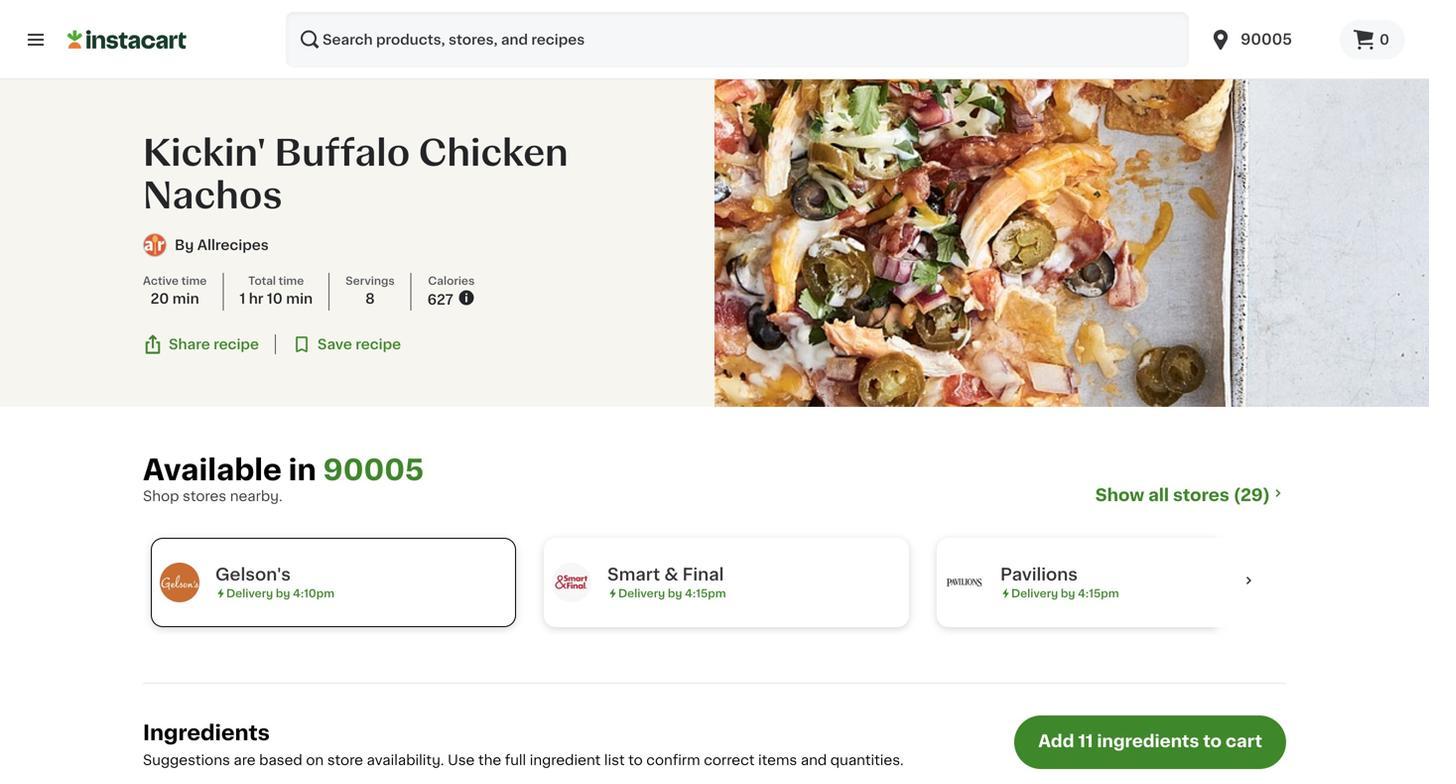 Task type: describe. For each thing, give the bounding box(es) containing it.
by for gelson's
[[276, 588, 290, 599]]

save
[[318, 338, 352, 352]]

use
[[448, 753, 475, 767]]

by for pavilions
[[1061, 588, 1076, 599]]

1
[[240, 292, 246, 306]]

all
[[1149, 487, 1170, 504]]

stores inside available in 90005 shop stores nearby.
[[183, 489, 226, 503]]

chicken
[[419, 135, 569, 171]]

gelson's image
[[160, 563, 200, 603]]

based
[[259, 753, 303, 767]]

share
[[169, 338, 210, 352]]

in
[[289, 456, 316, 484]]

time for 1 hr 10 min
[[279, 276, 304, 287]]

instacart logo image
[[68, 28, 187, 52]]

items
[[758, 753, 797, 767]]

8
[[365, 292, 375, 306]]

4:15pm for smart & final
[[685, 588, 726, 599]]

add
[[1039, 733, 1075, 750]]

pavilions image
[[945, 563, 985, 603]]

4:10pm
[[293, 588, 335, 599]]

final
[[683, 566, 724, 583]]

recipe for share recipe
[[214, 338, 259, 352]]

&
[[665, 566, 679, 583]]

min inside total time 1 hr 10 min
[[286, 292, 313, 306]]

add 11 ingredients to cart button
[[1015, 716, 1287, 769]]

suggestions
[[143, 753, 230, 767]]

ingredients
[[1097, 733, 1200, 750]]

add 11 ingredients to cart
[[1039, 733, 1263, 750]]

90005 button
[[323, 455, 424, 486]]

save recipe button
[[292, 335, 401, 355]]

are
[[234, 753, 256, 767]]

min inside active time 20 min
[[173, 292, 199, 306]]

nearby.
[[230, 489, 283, 503]]

Search field
[[286, 12, 1189, 68]]

1 vertical spatial to
[[629, 753, 643, 767]]

show all stores (29)
[[1096, 487, 1271, 504]]

stores inside button
[[1173, 487, 1230, 504]]

available
[[143, 456, 282, 484]]

time for 20 min
[[181, 276, 207, 287]]

on
[[306, 753, 324, 767]]

save recipe
[[318, 338, 401, 352]]

full
[[505, 753, 526, 767]]

share recipe button
[[143, 335, 259, 355]]

90005 inside available in 90005 shop stores nearby.
[[323, 456, 424, 484]]

correct
[[704, 753, 755, 767]]

total time 1 hr 10 min
[[240, 276, 313, 306]]

ingredient
[[530, 753, 601, 767]]

allrecipes
[[197, 239, 269, 252]]

delivery by 4:15pm for smart & final
[[619, 588, 726, 599]]



Task type: vqa. For each thing, say whether or not it's contained in the screenshot.


Task type: locate. For each thing, give the bounding box(es) containing it.
show
[[1096, 487, 1145, 504]]

delivery for pavilions
[[1012, 588, 1059, 599]]

availability.
[[367, 753, 444, 767]]

0 horizontal spatial stores
[[183, 489, 226, 503]]

2 delivery by 4:15pm from the left
[[1012, 588, 1119, 599]]

kickin' buffalo chicken nachos
[[143, 135, 569, 213]]

share recipe
[[169, 338, 259, 352]]

2 delivery from the left
[[619, 588, 665, 599]]

active time 20 min
[[143, 276, 207, 306]]

the
[[478, 753, 502, 767]]

20
[[151, 292, 169, 306]]

1 horizontal spatial 90005
[[1241, 32, 1293, 47]]

2 4:15pm from the left
[[1078, 588, 1119, 599]]

delivery down gelson's
[[226, 588, 273, 599]]

1 vertical spatial 90005
[[323, 456, 424, 484]]

active
[[143, 276, 179, 287]]

pavilions
[[1001, 566, 1078, 583]]

0 button
[[1340, 20, 1406, 60]]

2 by from the left
[[668, 588, 683, 599]]

(29)
[[1234, 487, 1271, 504]]

gelson's
[[215, 566, 291, 583]]

by allrecipes
[[175, 239, 269, 252]]

3 by from the left
[[1061, 588, 1076, 599]]

delivery by 4:15pm down pavilions in the right bottom of the page
[[1012, 588, 1119, 599]]

by
[[276, 588, 290, 599], [668, 588, 683, 599], [1061, 588, 1076, 599]]

627
[[428, 293, 454, 307]]

4:15pm
[[685, 588, 726, 599], [1078, 588, 1119, 599]]

2 horizontal spatial delivery
[[1012, 588, 1059, 599]]

0 horizontal spatial delivery by 4:15pm
[[619, 588, 726, 599]]

2 horizontal spatial by
[[1061, 588, 1076, 599]]

0 horizontal spatial 90005
[[323, 456, 424, 484]]

0 horizontal spatial time
[[181, 276, 207, 287]]

stores right all
[[1173, 487, 1230, 504]]

smart & final
[[608, 566, 724, 583]]

total
[[248, 276, 276, 287]]

recipe right save
[[356, 338, 401, 352]]

min right the 10
[[286, 292, 313, 306]]

delivery
[[226, 588, 273, 599], [619, 588, 665, 599], [1012, 588, 1059, 599]]

11
[[1079, 733, 1093, 750]]

delivery for gelson's
[[226, 588, 273, 599]]

1 horizontal spatial time
[[279, 276, 304, 287]]

2 recipe from the left
[[356, 338, 401, 352]]

by down &
[[668, 588, 683, 599]]

servings
[[346, 276, 395, 287]]

0 horizontal spatial delivery
[[226, 588, 273, 599]]

stores down available
[[183, 489, 226, 503]]

time inside total time 1 hr 10 min
[[279, 276, 304, 287]]

delivery by 4:15pm
[[619, 588, 726, 599], [1012, 588, 1119, 599]]

to left cart
[[1204, 733, 1222, 750]]

store
[[327, 753, 363, 767]]

recipe for save recipe
[[356, 338, 401, 352]]

10
[[267, 292, 283, 306]]

shop
[[143, 489, 179, 503]]

min
[[173, 292, 199, 306], [286, 292, 313, 306]]

quantities.
[[831, 753, 904, 767]]

to right list
[[629, 753, 643, 767]]

kickin'
[[143, 135, 266, 171]]

90005 button
[[1197, 12, 1340, 68]]

smart & final image
[[552, 563, 592, 603]]

confirm
[[647, 753, 701, 767]]

90005 inside popup button
[[1241, 32, 1293, 47]]

1 by from the left
[[276, 588, 290, 599]]

2 time from the left
[[279, 276, 304, 287]]

to inside button
[[1204, 733, 1222, 750]]

min right 20
[[173, 292, 199, 306]]

nachos
[[143, 178, 283, 213]]

1 time from the left
[[181, 276, 207, 287]]

suggestions are based on store availability. use the full ingredient list to confirm correct items and quantities.
[[143, 753, 904, 767]]

to
[[1204, 733, 1222, 750], [629, 753, 643, 767]]

1 horizontal spatial recipe
[[356, 338, 401, 352]]

delivery down pavilions in the right bottom of the page
[[1012, 588, 1059, 599]]

3 delivery from the left
[[1012, 588, 1059, 599]]

0 horizontal spatial by
[[276, 588, 290, 599]]

90005 button
[[1209, 12, 1328, 68]]

1 delivery from the left
[[226, 588, 273, 599]]

delivery by 4:10pm
[[226, 588, 335, 599]]

0 horizontal spatial to
[[629, 753, 643, 767]]

cart
[[1226, 733, 1263, 750]]

1 horizontal spatial delivery
[[619, 588, 665, 599]]

time right active
[[181, 276, 207, 287]]

by left 4:10pm
[[276, 588, 290, 599]]

1 horizontal spatial by
[[668, 588, 683, 599]]

by for smart & final
[[668, 588, 683, 599]]

1 min from the left
[[173, 292, 199, 306]]

2 min from the left
[[286, 292, 313, 306]]

1 horizontal spatial to
[[1204, 733, 1222, 750]]

1 delivery by 4:15pm from the left
[[619, 588, 726, 599]]

smart
[[608, 566, 660, 583]]

buffalo
[[275, 135, 410, 171]]

90005
[[1241, 32, 1293, 47], [323, 456, 424, 484]]

0 horizontal spatial recipe
[[214, 338, 259, 352]]

1 horizontal spatial min
[[286, 292, 313, 306]]

by down pavilions in the right bottom of the page
[[1061, 588, 1076, 599]]

recipe
[[214, 338, 259, 352], [356, 338, 401, 352]]

by
[[175, 239, 194, 252]]

0 horizontal spatial 4:15pm
[[685, 588, 726, 599]]

time up the 10
[[279, 276, 304, 287]]

stores
[[1173, 487, 1230, 504], [183, 489, 226, 503]]

delivery down smart
[[619, 588, 665, 599]]

1 horizontal spatial 4:15pm
[[1078, 588, 1119, 599]]

and
[[801, 753, 827, 767]]

None search field
[[286, 12, 1189, 68]]

1 recipe from the left
[[214, 338, 259, 352]]

list
[[605, 753, 625, 767]]

kickin' buffalo chicken nachos image
[[715, 79, 1430, 407]]

1 horizontal spatial stores
[[1173, 487, 1230, 504]]

1 horizontal spatial delivery by 4:15pm
[[1012, 588, 1119, 599]]

calories
[[428, 276, 475, 287]]

time
[[181, 276, 207, 287], [279, 276, 304, 287]]

servings 8
[[346, 276, 395, 306]]

available in 90005 shop stores nearby.
[[143, 456, 424, 503]]

0 vertical spatial to
[[1204, 733, 1222, 750]]

4:15pm for pavilions
[[1078, 588, 1119, 599]]

time inside active time 20 min
[[181, 276, 207, 287]]

1 4:15pm from the left
[[685, 588, 726, 599]]

recipe down 1
[[214, 338, 259, 352]]

0 horizontal spatial min
[[173, 292, 199, 306]]

delivery for smart & final
[[619, 588, 665, 599]]

0
[[1380, 33, 1390, 47]]

hr
[[249, 292, 264, 306]]

delivery by 4:15pm for pavilions
[[1012, 588, 1119, 599]]

delivery by 4:15pm down &
[[619, 588, 726, 599]]

0 vertical spatial 90005
[[1241, 32, 1293, 47]]

show all stores (29) button
[[1096, 484, 1287, 506]]



